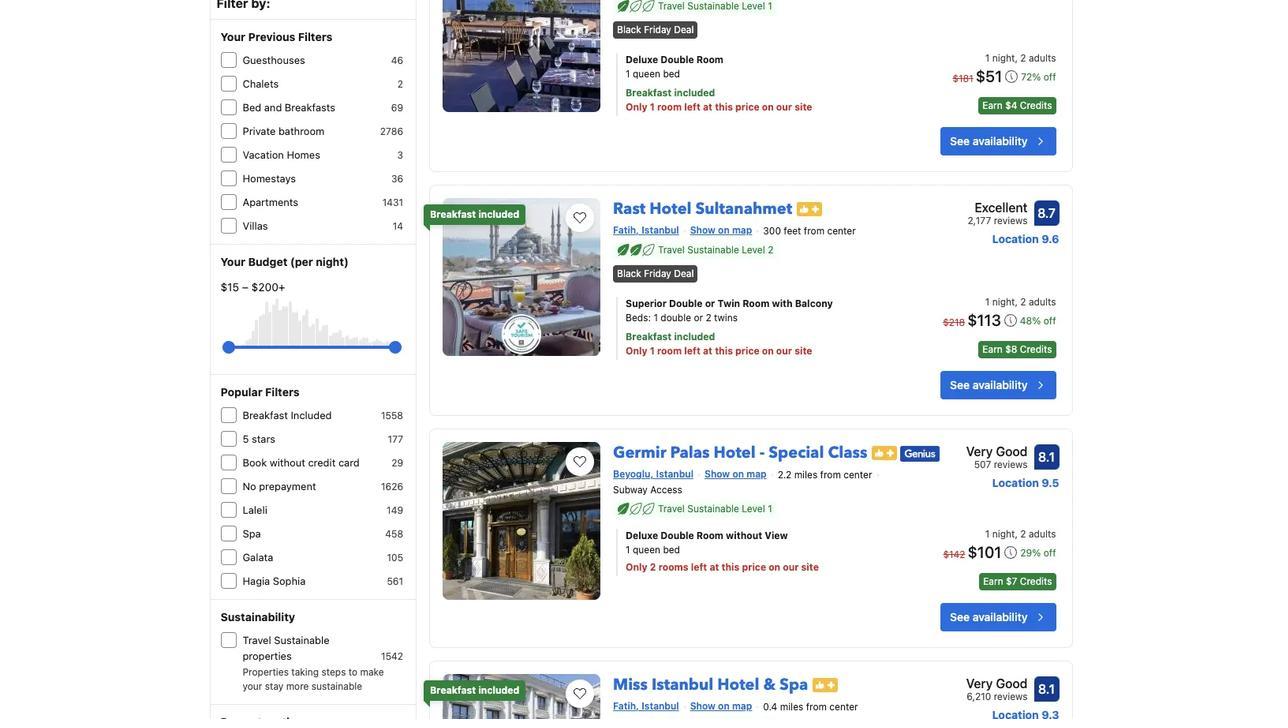 Task type: locate. For each thing, give the bounding box(es) containing it.
1 vertical spatial hotel
[[714, 442, 756, 464]]

1 night , 2 adults up 29%
[[986, 528, 1057, 540]]

location 9.5
[[993, 476, 1060, 490]]

properties
[[243, 650, 292, 662]]

2 very good element from the top
[[967, 674, 1028, 693]]

see availability for $101
[[950, 610, 1028, 624]]

2 up 72%
[[1021, 52, 1027, 64]]

0 vertical spatial deal
[[674, 24, 694, 36]]

105
[[387, 552, 403, 564]]

scored 8.7 element
[[1034, 201, 1060, 226]]

2 vertical spatial travel
[[243, 634, 271, 646]]

travel sustainable level 2
[[658, 244, 774, 256]]

site inside 'deluxe double room 1 queen bed breakfast included only 1 room left at this price on our site'
[[795, 101, 813, 113]]

1 fatih, from the top
[[613, 224, 639, 236]]

3 availability from the top
[[973, 610, 1028, 624]]

2 availability from the top
[[973, 378, 1028, 392]]

see availability for $113
[[950, 378, 1028, 392]]

show down the miss istanbul hotel & spa
[[690, 700, 716, 712]]

only for $51
[[626, 101, 648, 113]]

on down the miss istanbul hotel & spa
[[718, 700, 730, 712]]

galata
[[243, 551, 273, 564]]

1 black from the top
[[617, 24, 642, 36]]

1 vertical spatial room
[[658, 345, 682, 357]]

location down excellent 2,177 reviews
[[993, 232, 1039, 246]]

1 vertical spatial room
[[743, 298, 770, 310]]

see availability link down $8
[[941, 371, 1057, 400]]

site for $101
[[802, 561, 819, 573]]

2 see from the top
[[950, 378, 970, 392]]

availability
[[973, 134, 1028, 148], [973, 378, 1028, 392], [973, 610, 1028, 624]]

, up earn $7 credits
[[1015, 528, 1018, 540]]

3 1 night , 2 adults from the top
[[986, 528, 1057, 540]]

earn left $4
[[983, 100, 1003, 111]]

show on map for palas
[[705, 468, 767, 480]]

off right 72%
[[1044, 71, 1057, 83]]

2 deluxe from the top
[[626, 530, 658, 541]]

this property is part of our preferred plus program. it's committed to providing outstanding service and excellent value. it'll pay us a higher commission if you make a booking. image
[[797, 202, 823, 216], [873, 446, 898, 460], [813, 678, 839, 692]]

credits right $7
[[1020, 575, 1053, 587]]

1 vertical spatial travel
[[658, 503, 685, 515]]

left inside 'deluxe double room 1 queen bed breakfast included only 1 room left at this price on our site'
[[685, 101, 701, 113]]

2 scored 8.1 element from the top
[[1034, 676, 1060, 702]]

2 black from the top
[[617, 268, 642, 280]]

black friday deal
[[617, 24, 694, 36], [617, 268, 694, 280]]

0 vertical spatial see availability
[[950, 134, 1028, 148]]

this for $51
[[715, 101, 733, 113]]

istanbul up access
[[656, 468, 694, 480]]

credits
[[1020, 100, 1053, 111], [1020, 344, 1053, 355], [1020, 575, 1053, 587]]

1 black friday deal from the top
[[617, 24, 694, 36]]

0 vertical spatial our
[[777, 101, 793, 113]]

fatih, down miss
[[613, 700, 639, 712]]

1 vertical spatial night
[[993, 296, 1015, 308]]

see availability link
[[941, 127, 1057, 156], [941, 371, 1057, 400], [941, 603, 1057, 631]]

fatih,
[[613, 224, 639, 236], [613, 700, 639, 712]]

only
[[626, 101, 648, 113], [626, 345, 648, 357], [626, 561, 648, 573]]

0 vertical spatial adults
[[1029, 52, 1057, 64]]

sustainable down rast hotel sultanahmet
[[688, 244, 740, 256]]

off right 29%
[[1044, 547, 1057, 559]]

at inside deluxe double room without view 1 queen bed only 2 rooms left at this price on our site
[[710, 561, 719, 573]]

this property is part of our preferred plus program. it's committed to providing outstanding service and excellent value. it'll pay us a higher commission if you make a booking. image
[[797, 202, 823, 216], [873, 446, 898, 460], [813, 678, 839, 692]]

1 vertical spatial off
[[1044, 315, 1057, 327]]

1 , from the top
[[1015, 52, 1018, 64]]

without
[[270, 456, 305, 469], [726, 530, 763, 541]]

$113
[[968, 311, 1002, 329]]

properties taking steps to make your stay more sustainable
[[243, 666, 384, 692]]

earn $8 credits
[[983, 344, 1053, 355]]

1 vertical spatial very
[[967, 676, 993, 691]]

this inside 'deluxe double room 1 queen bed breakfast included only 1 room left at this price on our site'
[[715, 101, 733, 113]]

1 vertical spatial show
[[705, 468, 730, 480]]

2 vertical spatial show
[[690, 700, 716, 712]]

miles right 2.2
[[795, 469, 818, 481]]

miles right 0.4
[[780, 701, 804, 713]]

1 reviews from the top
[[994, 215, 1028, 227]]

breakfast inside 'deluxe double room 1 queen bed breakfast included only 1 room left at this price on our site'
[[626, 87, 672, 99]]

night for $51
[[993, 52, 1015, 64]]

center
[[828, 225, 856, 237], [844, 469, 873, 481], [830, 701, 858, 713]]

2 fatih, from the top
[[613, 700, 639, 712]]

adults up 48% off
[[1029, 296, 1057, 308]]

reviews inside very good 6,210 reviews
[[994, 691, 1028, 703]]

queen inside 'deluxe double room 1 queen bed breakfast included only 1 room left at this price on our site'
[[633, 68, 661, 80]]

adults up 72% off
[[1029, 52, 1057, 64]]

1 vertical spatial adults
[[1029, 296, 1057, 308]]

2 see availability from the top
[[950, 378, 1028, 392]]

sophia
[[273, 575, 306, 587]]

price inside deluxe double room without view 1 queen bed only 2 rooms left at this price on our site
[[742, 561, 767, 573]]

scored 8.1 element for germir palas hotel - special class
[[1034, 445, 1060, 470]]

0 vertical spatial availability
[[973, 134, 1028, 148]]

center for rast hotel sultanahmet
[[828, 225, 856, 237]]

2 location from the top
[[993, 476, 1039, 490]]

1 very good element from the top
[[967, 442, 1028, 461]]

0 vertical spatial queen
[[633, 68, 661, 80]]

black friday deal for $51
[[617, 24, 694, 36]]

travel for palas
[[658, 503, 685, 515]]

hotel left "-"
[[714, 442, 756, 464]]

1 vertical spatial fatih,
[[613, 700, 639, 712]]

0 vertical spatial miles
[[795, 469, 818, 481]]

miss
[[613, 674, 648, 695]]

2 vertical spatial earn
[[984, 575, 1004, 587]]

map left 0.4
[[732, 700, 753, 712]]

1 vertical spatial spa
[[780, 674, 809, 695]]

1 good from the top
[[996, 445, 1028, 459]]

from right feet
[[804, 225, 825, 237]]

2 vertical spatial sustainable
[[274, 634, 330, 646]]

black
[[617, 24, 642, 36], [617, 268, 642, 280]]

sustainable down 2.2 miles from center subway access
[[688, 503, 740, 515]]

see availability down $4
[[950, 134, 1028, 148]]

2 vertical spatial night
[[993, 528, 1015, 540]]

very good element
[[967, 442, 1028, 461], [967, 674, 1028, 693]]

1 very from the top
[[967, 445, 993, 459]]

6,210
[[967, 691, 992, 703]]

3 night from the top
[[993, 528, 1015, 540]]

istanbul down miss
[[642, 700, 679, 712]]

off right "48%"
[[1044, 315, 1057, 327]]

1 see availability link from the top
[[941, 127, 1057, 156]]

hotel inside miss istanbul hotel & spa "link"
[[718, 674, 760, 695]]

feet
[[784, 225, 802, 237]]

2 see availability link from the top
[[941, 371, 1057, 400]]

this property is part of our preferred plus program. it's committed to providing outstanding service and excellent value. it'll pay us a higher commission if you make a booking. image for germir palas hotel - special class
[[873, 446, 898, 460]]

room inside 'deluxe double room 1 queen bed breakfast included only 1 room left at this price on our site'
[[697, 54, 724, 66]]

show for palas
[[705, 468, 730, 480]]

1 vertical spatial fatih, istanbul
[[613, 700, 679, 712]]

1 1 night , 2 adults from the top
[[986, 52, 1057, 64]]

istanbul for palas
[[656, 468, 694, 480]]

1 night , 2 adults for $113
[[986, 296, 1057, 308]]

see
[[950, 134, 970, 148], [950, 378, 970, 392], [950, 610, 970, 624]]

miles inside 2.2 miles from center subway access
[[795, 469, 818, 481]]

night for $113
[[993, 296, 1015, 308]]

, up the earn $4 credits
[[1015, 52, 1018, 64]]

this property is part of our preferred plus program. it's committed to providing outstanding service and excellent value. it'll pay us a higher commission if you make a booking. image up 300 feet from center
[[797, 202, 823, 216]]

left inside deluxe double room without view 1 queen bed only 2 rooms left at this price on our site
[[691, 561, 707, 573]]

hotel right rast
[[650, 198, 692, 220]]

0 vertical spatial 1 night , 2 adults
[[986, 52, 1057, 64]]

1 your from the top
[[221, 30, 246, 43]]

double for $51
[[661, 54, 694, 66]]

2 vertical spatial 1 night , 2 adults
[[986, 528, 1057, 540]]

0 vertical spatial level
[[742, 244, 765, 256]]

1 off from the top
[[1044, 71, 1057, 83]]

3 see availability from the top
[[950, 610, 1028, 624]]

1 credits from the top
[[1020, 100, 1053, 111]]

2 deal from the top
[[674, 268, 694, 280]]

1 vertical spatial your
[[221, 255, 246, 268]]

travel down rast hotel sultanahmet
[[658, 244, 685, 256]]

earn for $113
[[983, 344, 1003, 355]]

3 off from the top
[[1044, 547, 1057, 559]]

istanbul right miss
[[652, 674, 714, 695]]

hotel bronte image
[[443, 0, 601, 112]]

1 vertical spatial this property is part of our preferred plus program. it's committed to providing outstanding service and excellent value. it'll pay us a higher commission if you make a booking. image
[[873, 446, 898, 460]]

1 vertical spatial earn
[[983, 344, 1003, 355]]

center right feet
[[828, 225, 856, 237]]

1 vertical spatial see
[[950, 378, 970, 392]]

location 9.6
[[993, 232, 1060, 246]]

on down view
[[769, 561, 781, 573]]

1 vertical spatial from
[[821, 469, 841, 481]]

reviews right the 6,210
[[994, 691, 1028, 703]]

deluxe inside deluxe double room without view 1 queen bed only 2 rooms left at this price on our site
[[626, 530, 658, 541]]

1 horizontal spatial spa
[[780, 674, 809, 695]]

filters up breakfast included
[[265, 385, 300, 399]]

hotel left &
[[718, 674, 760, 695]]

2 vertical spatial see
[[950, 610, 970, 624]]

1 vertical spatial black
[[617, 268, 642, 280]]

map down sultanahmet on the right of page
[[732, 224, 753, 236]]

0 vertical spatial show
[[690, 224, 716, 236]]

very for germir palas hotel - special class
[[967, 445, 993, 459]]

1 night , 2 adults up 72%
[[986, 52, 1057, 64]]

friday for $51
[[644, 24, 672, 36]]

2 only from the top
[[626, 345, 648, 357]]

hotel
[[650, 198, 692, 220], [714, 442, 756, 464], [718, 674, 760, 695]]

1 vertical spatial 1 night , 2 adults
[[986, 296, 1057, 308]]

price down deluxe double room link
[[736, 101, 760, 113]]

fatih, istanbul for miss
[[613, 700, 679, 712]]

3 see availability link from the top
[[941, 603, 1057, 631]]

show for hotel
[[690, 224, 716, 236]]

our down view
[[783, 561, 799, 573]]

this inside superior double or twin room with balcony beds: 1 double or 2 twins breakfast included only 1 room left at this price on our site
[[715, 345, 733, 357]]

3 see from the top
[[950, 610, 970, 624]]

availability for $113
[[973, 378, 1028, 392]]

3 adults from the top
[[1029, 528, 1057, 540]]

2 vertical spatial credits
[[1020, 575, 1053, 587]]

2 black friday deal from the top
[[617, 268, 694, 280]]

149
[[387, 504, 403, 516]]

1 level from the top
[[742, 244, 765, 256]]

your left previous on the left of page
[[221, 30, 246, 43]]

2 good from the top
[[996, 676, 1028, 691]]

our down with
[[777, 345, 793, 357]]

1 room from the top
[[658, 101, 682, 113]]

see down $142
[[950, 610, 970, 624]]

2 8.1 from the top
[[1039, 682, 1055, 696]]

1 bed from the top
[[663, 68, 680, 80]]

1 deluxe from the top
[[626, 54, 658, 66]]

or left twin
[[705, 298, 715, 310]]

1 night , 2 adults up "48%"
[[986, 296, 1057, 308]]

2 fatih, istanbul from the top
[[613, 700, 679, 712]]

0.4 miles from center
[[764, 701, 858, 713]]

see availability link down $7
[[941, 603, 1057, 631]]

very inside very good 6,210 reviews
[[967, 676, 993, 691]]

0.4
[[764, 701, 778, 713]]

on down deluxe double room link
[[762, 101, 774, 113]]

room inside 'deluxe double room 1 queen bed breakfast included only 1 room left at this price on our site'
[[658, 101, 682, 113]]

2 queen from the top
[[633, 544, 661, 556]]

0 vertical spatial map
[[732, 224, 753, 236]]

3 only from the top
[[626, 561, 648, 573]]

see availability link down $4
[[941, 127, 1057, 156]]

earn left $7
[[984, 575, 1004, 587]]

1 queen from the top
[[633, 68, 661, 80]]

2 vertical spatial show on map
[[690, 700, 753, 712]]

this property is part of our preferred plus program. it's committed to providing outstanding service and excellent value. it'll pay us a higher commission if you make a booking. image for germir palas hotel - special class
[[873, 446, 898, 460]]

3 reviews from the top
[[994, 691, 1028, 703]]

0 vertical spatial this property is part of our preferred plus program. it's committed to providing outstanding service and excellent value. it'll pay us a higher commission if you make a booking. image
[[797, 202, 823, 216]]

only inside deluxe double room without view 1 queen bed only 2 rooms left at this price on our site
[[626, 561, 648, 573]]

2 night from the top
[[993, 296, 1015, 308]]

2 breakfast included from the top
[[430, 684, 520, 696]]

bed
[[663, 68, 680, 80], [663, 544, 680, 556]]

good for miss istanbul hotel & spa
[[996, 676, 1028, 691]]

1 vertical spatial price
[[736, 345, 760, 357]]

2 vertical spatial at
[[710, 561, 719, 573]]

at right rooms
[[710, 561, 719, 573]]

0 vertical spatial or
[[705, 298, 715, 310]]

site down balcony on the right top of page
[[795, 345, 813, 357]]

2 vertical spatial map
[[732, 700, 753, 712]]

room inside deluxe double room without view 1 queen bed only 2 rooms left at this price on our site
[[697, 530, 724, 541]]

sultanahmet
[[696, 198, 793, 220]]

hotel inside germir palas hotel - special class link
[[714, 442, 756, 464]]

breakfast included for fatih, istanbul
[[430, 684, 520, 696]]

hagia
[[243, 575, 270, 587]]

(per
[[290, 255, 313, 268]]

reviews inside "very good 507 reviews"
[[994, 459, 1028, 471]]

your up $15
[[221, 255, 246, 268]]

your
[[243, 680, 262, 692]]

1 vertical spatial credits
[[1020, 344, 1053, 355]]

1 vertical spatial breakfast included
[[430, 684, 520, 696]]

2 vertical spatial left
[[691, 561, 707, 573]]

very good element for miss istanbul hotel & spa
[[967, 674, 1028, 693]]

previous
[[248, 30, 296, 43]]

this down deluxe double room without view link
[[722, 561, 740, 573]]

fatih, istanbul down rast
[[613, 224, 679, 236]]

fatih, down rast
[[613, 224, 639, 236]]

scored 8.1 element right very good 6,210 reviews
[[1034, 676, 1060, 702]]

1 8.1 from the top
[[1039, 450, 1055, 464]]

istanbul
[[642, 224, 679, 236], [656, 468, 694, 480], [652, 674, 714, 695], [642, 700, 679, 712]]

2 vertical spatial this property is part of our preferred plus program. it's committed to providing outstanding service and excellent value. it'll pay us a higher commission if you make a booking. image
[[813, 678, 839, 692]]

beyoglu,
[[613, 468, 654, 480]]

included inside 'deluxe double room 1 queen bed breakfast included only 1 room left at this price on our site'
[[674, 87, 715, 99]]

1 vertical spatial level
[[742, 503, 765, 515]]

bed inside 'deluxe double room 1 queen bed breakfast included only 1 room left at this price on our site'
[[663, 68, 680, 80]]

price down the twins
[[736, 345, 760, 357]]

this
[[715, 101, 733, 113], [715, 345, 733, 357], [722, 561, 740, 573]]

fatih, istanbul down miss
[[613, 700, 679, 712]]

night up $101
[[993, 528, 1015, 540]]

0 vertical spatial spa
[[243, 527, 261, 540]]

2 left the twins
[[706, 312, 712, 324]]

earn $7 credits
[[984, 575, 1053, 587]]

credits right $4
[[1020, 100, 1053, 111]]

adults
[[1029, 52, 1057, 64], [1029, 296, 1057, 308], [1029, 528, 1057, 540]]

1 only from the top
[[626, 101, 648, 113]]

vacation
[[243, 148, 284, 161]]

good inside very good 6,210 reviews
[[996, 676, 1028, 691]]

1 vertical spatial reviews
[[994, 459, 1028, 471]]

deluxe inside 'deluxe double room 1 queen bed breakfast included only 1 room left at this price on our site'
[[626, 54, 658, 66]]

2
[[1021, 52, 1027, 64], [398, 78, 403, 90], [768, 244, 774, 256], [1021, 296, 1027, 308], [706, 312, 712, 324], [1021, 528, 1027, 540], [650, 561, 656, 573]]

very good 507 reviews
[[967, 445, 1028, 471]]

0 vertical spatial very
[[967, 445, 993, 459]]

miss istanbul hotel & spa
[[613, 674, 809, 695]]

fatih, for miss
[[613, 700, 639, 712]]

sustainable up "taking" in the left of the page
[[274, 634, 330, 646]]

3 , from the top
[[1015, 528, 1018, 540]]

see availability
[[950, 134, 1028, 148], [950, 378, 1028, 392], [950, 610, 1028, 624]]

travel sustainable level 1
[[658, 503, 773, 515]]

show down rast hotel sultanahmet
[[690, 224, 716, 236]]

room for $101
[[697, 530, 724, 541]]

1 vertical spatial deal
[[674, 268, 694, 280]]

,
[[1015, 52, 1018, 64], [1015, 296, 1018, 308], [1015, 528, 1018, 540]]

1 vertical spatial at
[[703, 345, 713, 357]]

card
[[339, 456, 360, 469]]

double inside superior double or twin room with balcony beds: 1 double or 2 twins breakfast included only 1 room left at this price on our site
[[669, 298, 703, 310]]

see for $113
[[950, 378, 970, 392]]

2 vertical spatial price
[[742, 561, 767, 573]]

29% off
[[1021, 547, 1057, 559]]

1 adults from the top
[[1029, 52, 1057, 64]]

queen
[[633, 68, 661, 80], [633, 544, 661, 556]]

site inside superior double or twin room with balcony beds: 1 double or 2 twins breakfast included only 1 room left at this price on our site
[[795, 345, 813, 357]]

good for germir palas hotel - special class
[[996, 445, 1028, 459]]

2 bed from the top
[[663, 544, 680, 556]]

istanbul inside "link"
[[652, 674, 714, 695]]

fatih, for rast
[[613, 224, 639, 236]]

this property is part of our preferred plus program. it's committed to providing outstanding service and excellent value. it'll pay us a higher commission if you make a booking. image for rast hotel sultanahmet
[[797, 202, 823, 216]]

budget
[[248, 255, 288, 268]]

reviews for miss istanbul hotel & spa
[[994, 691, 1028, 703]]

see availability down $8
[[950, 378, 1028, 392]]

1558
[[381, 410, 403, 422]]

see for $101
[[950, 610, 970, 624]]

availability down $7
[[973, 610, 1028, 624]]

0 vertical spatial breakfast included
[[430, 209, 520, 220]]

reviews
[[994, 215, 1028, 227], [994, 459, 1028, 471], [994, 691, 1028, 703]]

1 deal from the top
[[674, 24, 694, 36]]

1 vertical spatial deluxe
[[626, 530, 658, 541]]

night up the $113 at the top of page
[[993, 296, 1015, 308]]

1 vertical spatial bed
[[663, 544, 680, 556]]

0 vertical spatial see availability link
[[941, 127, 1057, 156]]

price down deluxe double room without view link
[[742, 561, 767, 573]]

1 breakfast included from the top
[[430, 209, 520, 220]]

our inside deluxe double room without view 1 queen bed only 2 rooms left at this price on our site
[[783, 561, 799, 573]]

see down $218
[[950, 378, 970, 392]]

site inside deluxe double room without view 1 queen bed only 2 rooms left at this price on our site
[[802, 561, 819, 573]]

1 vertical spatial left
[[685, 345, 701, 357]]

on inside deluxe double room without view 1 queen bed only 2 rooms left at this price on our site
[[769, 561, 781, 573]]

superior
[[626, 298, 667, 310]]

2 vertical spatial site
[[802, 561, 819, 573]]

or right double
[[694, 312, 703, 324]]

2 vertical spatial center
[[830, 701, 858, 713]]

only inside 'deluxe double room 1 queen bed breakfast included only 1 room left at this price on our site'
[[626, 101, 648, 113]]

2 level from the top
[[742, 503, 765, 515]]

&
[[764, 674, 776, 695]]

1 night , 2 adults for $101
[[986, 528, 1057, 540]]

1 fatih, istanbul from the top
[[613, 224, 679, 236]]

see availability down $7
[[950, 610, 1028, 624]]

0 vertical spatial left
[[685, 101, 701, 113]]

1 scored 8.1 element from the top
[[1034, 445, 1060, 470]]

scored 8.1 element
[[1034, 445, 1060, 470], [1034, 676, 1060, 702]]

2 left rooms
[[650, 561, 656, 573]]

2 1 night , 2 adults from the top
[[986, 296, 1057, 308]]

0 vertical spatial sustainable
[[688, 244, 740, 256]]

istanbul down rast
[[642, 224, 679, 236]]

2 inside superior double or twin room with balcony beds: 1 double or 2 twins breakfast included only 1 room left at this price on our site
[[706, 312, 712, 324]]

1 see availability from the top
[[950, 134, 1028, 148]]

spa right &
[[780, 674, 809, 695]]

good inside "very good 507 reviews"
[[996, 445, 1028, 459]]

1 vertical spatial good
[[996, 676, 1028, 691]]

561
[[387, 575, 403, 587]]

2 reviews from the top
[[994, 459, 1028, 471]]

, up earn $8 credits
[[1015, 296, 1018, 308]]

0 vertical spatial night
[[993, 52, 1015, 64]]

apartments
[[243, 196, 298, 208]]

1 horizontal spatial without
[[726, 530, 763, 541]]

1 vertical spatial scored 8.1 element
[[1034, 676, 1060, 702]]

3
[[397, 149, 403, 161]]

travel up properties
[[243, 634, 271, 646]]

1 vertical spatial show on map
[[705, 468, 767, 480]]

2786
[[380, 126, 403, 137]]

2 adults from the top
[[1029, 296, 1057, 308]]

2 vertical spatial from
[[806, 701, 827, 713]]

scored 8.1 element up 9.5
[[1034, 445, 1060, 470]]

this property is part of our preferred plus program. it's committed to providing outstanding service and excellent value. it'll pay us a higher commission if you make a booking. image up 0.4 miles from center
[[813, 678, 839, 692]]

8.1 for miss istanbul hotel & spa
[[1039, 682, 1055, 696]]

2 vertical spatial double
[[661, 530, 694, 541]]

very inside "very good 507 reviews"
[[967, 445, 993, 459]]

adults up '29% off'
[[1029, 528, 1057, 540]]

earn for $51
[[983, 100, 1003, 111]]

8.1 up 9.5
[[1039, 450, 1055, 464]]

0 vertical spatial from
[[804, 225, 825, 237]]

our for $101
[[783, 561, 799, 573]]

on
[[762, 101, 774, 113], [718, 224, 730, 236], [762, 345, 774, 357], [733, 468, 744, 480], [769, 561, 781, 573], [718, 700, 730, 712]]

0 vertical spatial 8.1
[[1039, 450, 1055, 464]]

0 vertical spatial see
[[950, 134, 970, 148]]

only inside superior double or twin room with balcony beds: 1 double or 2 twins breakfast included only 1 room left at this price on our site
[[626, 345, 648, 357]]

0 horizontal spatial without
[[270, 456, 305, 469]]

without left view
[[726, 530, 763, 541]]

2 friday from the top
[[644, 268, 672, 280]]

popular filters
[[221, 385, 300, 399]]

this property is part of our preferred plus program. it's committed to providing outstanding service and excellent value. it'll pay us a higher commission if you make a booking. image up 300 feet from center
[[797, 202, 823, 216]]

group
[[229, 335, 395, 360]]

breakfast inside superior double or twin room with balcony beds: 1 double or 2 twins breakfast included only 1 room left at this price on our site
[[626, 331, 672, 343]]

1 vertical spatial sustainable
[[688, 503, 740, 515]]

at for $51
[[703, 101, 713, 113]]

this property is part of our preferred plus program. it's committed to providing outstanding service and excellent value. it'll pay us a higher commission if you make a booking. image right class
[[873, 446, 898, 460]]

map down "-"
[[747, 468, 767, 480]]

site down deluxe double room link
[[795, 101, 813, 113]]

1 horizontal spatial or
[[705, 298, 715, 310]]

our for $51
[[777, 101, 793, 113]]

location for germir palas hotel - special class
[[993, 476, 1039, 490]]

at inside 'deluxe double room 1 queen bed breakfast included only 1 room left at this price on our site'
[[703, 101, 713, 113]]

show
[[690, 224, 716, 236], [705, 468, 730, 480], [690, 700, 716, 712]]

at down superior double or twin room with balcony link
[[703, 345, 713, 357]]

2 vertical spatial reviews
[[994, 691, 1028, 703]]

2 room from the top
[[658, 345, 682, 357]]

night for $101
[[993, 528, 1015, 540]]

1 see from the top
[[950, 134, 970, 148]]

map for palas
[[747, 468, 767, 480]]

1 vertical spatial site
[[795, 345, 813, 357]]

2 very from the top
[[967, 676, 993, 691]]

this property is part of our preferred plus program. it's committed to providing outstanding service and excellent value. it'll pay us a higher commission if you make a booking. image up 0.4 miles from center
[[813, 678, 839, 692]]

2 your from the top
[[221, 255, 246, 268]]

double inside deluxe double room without view 1 queen bed only 2 rooms left at this price on our site
[[661, 530, 694, 541]]

see down $181
[[950, 134, 970, 148]]

our
[[777, 101, 793, 113], [777, 345, 793, 357], [783, 561, 799, 573]]

1 location from the top
[[993, 232, 1039, 246]]

deluxe double room without view 1 queen bed only 2 rooms left at this price on our site
[[626, 530, 819, 573]]

show on map up travel sustainable level 2
[[690, 224, 753, 236]]

2 vertical spatial this
[[722, 561, 740, 573]]

0 vertical spatial friday
[[644, 24, 672, 36]]

good
[[996, 445, 1028, 459], [996, 676, 1028, 691]]

very good element for germir palas hotel - special class
[[967, 442, 1028, 461]]

genius discounts available at this property. image
[[901, 446, 940, 462], [901, 446, 940, 462]]

istanbul for hotel
[[642, 224, 679, 236]]

center inside 2.2 miles from center subway access
[[844, 469, 873, 481]]

1 vertical spatial see availability
[[950, 378, 1028, 392]]

8.1
[[1039, 450, 1055, 464], [1039, 682, 1055, 696]]

2 vertical spatial ,
[[1015, 528, 1018, 540]]

this down deluxe double room link
[[715, 101, 733, 113]]

$51
[[976, 67, 1003, 85]]

2 , from the top
[[1015, 296, 1018, 308]]

0 vertical spatial travel
[[658, 244, 685, 256]]

2 off from the top
[[1044, 315, 1057, 327]]

this inside deluxe double room without view 1 queen bed only 2 rooms left at this price on our site
[[722, 561, 740, 573]]

more
[[286, 680, 309, 692]]

1 vertical spatial 8.1
[[1039, 682, 1055, 696]]

1 availability from the top
[[973, 134, 1028, 148]]

fatih, istanbul for rast
[[613, 224, 679, 236]]

location for rast hotel sultanahmet
[[993, 232, 1039, 246]]

price for $51
[[736, 101, 760, 113]]

stay
[[265, 680, 284, 692]]

from right 0.4
[[806, 701, 827, 713]]

level
[[742, 244, 765, 256], [742, 503, 765, 515]]

on down germir palas hotel - special class
[[733, 468, 744, 480]]

credits for $101
[[1020, 575, 1053, 587]]

0 vertical spatial at
[[703, 101, 713, 113]]

center down class
[[844, 469, 873, 481]]

your
[[221, 30, 246, 43], [221, 255, 246, 268]]

0 vertical spatial deluxe
[[626, 54, 658, 66]]

laleli
[[243, 504, 267, 516]]

1 vertical spatial double
[[669, 298, 703, 310]]

1 vertical spatial availability
[[973, 378, 1028, 392]]

private bathroom
[[243, 125, 325, 137]]

this down the twins
[[715, 345, 733, 357]]

at for $101
[[710, 561, 719, 573]]

price inside 'deluxe double room 1 queen bed breakfast included only 1 room left at this price on our site'
[[736, 101, 760, 113]]

travel down access
[[658, 503, 685, 515]]

credits right $8
[[1020, 344, 1053, 355]]

1 night from the top
[[993, 52, 1015, 64]]

view
[[765, 530, 788, 541]]

0 vertical spatial fatih, istanbul
[[613, 224, 679, 236]]

black for $113
[[617, 268, 642, 280]]

0 vertical spatial site
[[795, 101, 813, 113]]

1 vertical spatial queen
[[633, 544, 661, 556]]

filters right previous on the left of page
[[298, 30, 333, 43]]

1 vertical spatial ,
[[1015, 296, 1018, 308]]

0 vertical spatial room
[[697, 54, 724, 66]]

507
[[975, 459, 992, 471]]

miss istanbul hotel & spa link
[[613, 668, 809, 695]]

1 friday from the top
[[644, 24, 672, 36]]

reviews for germir palas hotel - special class
[[994, 459, 1028, 471]]

3 credits from the top
[[1020, 575, 1053, 587]]

double inside 'deluxe double room 1 queen bed breakfast included only 1 room left at this price on our site'
[[661, 54, 694, 66]]

stars
[[252, 433, 275, 445]]

our inside 'deluxe double room 1 queen bed breakfast included only 1 room left at this price on our site'
[[777, 101, 793, 113]]

spa down laleli
[[243, 527, 261, 540]]

availability for $101
[[973, 610, 1028, 624]]

2 credits from the top
[[1020, 344, 1053, 355]]

0 vertical spatial this property is part of our preferred plus program. it's committed to providing outstanding service and excellent value. it'll pay us a higher commission if you make a booking. image
[[797, 202, 823, 216]]

breakfast
[[626, 87, 672, 99], [430, 209, 476, 220], [626, 331, 672, 343], [243, 409, 288, 422], [430, 684, 476, 696]]

included
[[674, 87, 715, 99], [479, 209, 520, 220], [674, 331, 715, 343], [479, 684, 520, 696]]



Task type: vqa. For each thing, say whether or not it's contained in the screenshot.


Task type: describe. For each thing, give the bounding box(es) containing it.
with
[[772, 298, 793, 310]]

5
[[243, 433, 249, 445]]

rooms
[[659, 561, 689, 573]]

29
[[392, 457, 403, 469]]

room inside superior double or twin room with balcony beds: 1 double or 2 twins breakfast included only 1 room left at this price on our site
[[743, 298, 770, 310]]

this property is part of our preferred plus program. it's committed to providing outstanding service and excellent value. it'll pay us a higher commission if you make a booking. image for rast hotel sultanahmet
[[797, 202, 823, 216]]

1 night , 2 adults for $51
[[986, 52, 1057, 64]]

sustainable inside travel sustainable properties
[[274, 634, 330, 646]]

double
[[661, 312, 691, 324]]

show on map for hotel
[[690, 224, 753, 236]]

177
[[388, 433, 403, 445]]

at inside superior double or twin room with balcony beds: 1 double or 2 twins breakfast included only 1 room left at this price on our site
[[703, 345, 713, 357]]

your for your budget (per night)
[[221, 255, 246, 268]]

$101
[[968, 543, 1002, 561]]

map for hotel
[[732, 224, 753, 236]]

included inside superior double or twin room with balcony beds: 1 double or 2 twins breakfast included only 1 room left at this price on our site
[[674, 331, 715, 343]]

center for miss istanbul hotel & spa
[[830, 701, 858, 713]]

300 feet from center
[[764, 225, 856, 237]]

bathroom
[[279, 125, 325, 137]]

0 vertical spatial without
[[270, 456, 305, 469]]

popular
[[221, 385, 263, 399]]

miles for 2.2
[[795, 469, 818, 481]]

double for $113
[[669, 298, 703, 310]]

see availability link for $101
[[941, 603, 1057, 631]]

from for rast hotel sultanahmet
[[804, 225, 825, 237]]

vacation homes
[[243, 148, 320, 161]]

2 up 29%
[[1021, 528, 1027, 540]]

included
[[291, 409, 332, 422]]

off for $51
[[1044, 71, 1057, 83]]

your for your previous filters
[[221, 30, 246, 43]]

superior double or twin room with balcony link
[[626, 297, 893, 311]]

1626
[[381, 481, 403, 493]]

special
[[769, 442, 824, 464]]

sustainable for hotel
[[688, 503, 740, 515]]

taking
[[291, 666, 319, 678]]

no prepayment
[[243, 480, 316, 493]]

1 vertical spatial filters
[[265, 385, 300, 399]]

travel for hotel
[[658, 244, 685, 256]]

2 inside deluxe double room without view 1 queen bed only 2 rooms left at this price on our site
[[650, 561, 656, 573]]

off for $101
[[1044, 547, 1057, 559]]

beyoglu, istanbul
[[613, 468, 694, 480]]

0 horizontal spatial spa
[[243, 527, 261, 540]]

very good 6,210 reviews
[[967, 676, 1028, 703]]

-
[[760, 442, 765, 464]]

make
[[360, 666, 384, 678]]

from for miss istanbul hotel & spa
[[806, 701, 827, 713]]

black friday deal for $113
[[617, 268, 694, 280]]

istanbul for istanbul
[[642, 700, 679, 712]]

458
[[385, 528, 403, 540]]

see availability for $51
[[950, 134, 1028, 148]]

credits for $51
[[1020, 100, 1053, 111]]

deluxe double room without view link
[[626, 529, 893, 543]]

deluxe for $101
[[626, 530, 658, 541]]

sustainability
[[221, 610, 295, 624]]

$181
[[953, 73, 974, 85]]

germir
[[613, 442, 667, 464]]

our inside superior double or twin room with balcony beds: 1 double or 2 twins breakfast included only 1 room left at this price on our site
[[777, 345, 793, 357]]

bed
[[243, 101, 261, 114]]

48%
[[1020, 315, 1041, 327]]

scored 8.1 element for miss istanbul hotel & spa
[[1034, 676, 1060, 702]]

adults for $113
[[1029, 296, 1057, 308]]

twins
[[714, 312, 738, 324]]

bed and breakfasts
[[243, 101, 335, 114]]

14
[[393, 220, 403, 232]]

deluxe double room 1 queen bed breakfast included only 1 room left at this price on our site
[[626, 54, 813, 113]]

2.2
[[778, 469, 792, 481]]

, for $101
[[1015, 528, 1018, 540]]

travel sustainable properties
[[243, 634, 330, 662]]

price for $101
[[742, 561, 767, 573]]

room inside superior double or twin room with balcony beds: 1 double or 2 twins breakfast included only 1 room left at this price on our site
[[658, 345, 682, 357]]

, for $113
[[1015, 296, 1018, 308]]

room for $51
[[697, 54, 724, 66]]

69
[[391, 102, 403, 114]]

see for $51
[[950, 134, 970, 148]]

germir palas hotel - special class image
[[443, 442, 601, 600]]

and
[[264, 101, 282, 114]]

–
[[242, 280, 249, 294]]

8.7
[[1038, 206, 1056, 220]]

black for $51
[[617, 24, 642, 36]]

see availability link for $51
[[941, 127, 1057, 156]]

1 vertical spatial or
[[694, 312, 703, 324]]

5 stars
[[243, 433, 275, 445]]

earn for $101
[[984, 575, 1004, 587]]

deluxe for $51
[[626, 54, 658, 66]]

breakfast included
[[243, 409, 332, 422]]

left for $101
[[691, 561, 707, 573]]

travel inside travel sustainable properties
[[243, 634, 271, 646]]

beds:
[[626, 312, 651, 324]]

8.1 for germir palas hotel - special class
[[1039, 450, 1055, 464]]

rast hotel sultanahmet
[[613, 198, 793, 220]]

superior double or twin room with balcony beds: 1 double or 2 twins breakfast included only 1 room left at this price on our site
[[626, 298, 833, 357]]

2,177
[[968, 215, 992, 227]]

queen inside deluxe double room without view 1 queen bed only 2 rooms left at this price on our site
[[633, 544, 661, 556]]

left inside superior double or twin room with balcony beds: 1 double or 2 twins breakfast included only 1 room left at this price on our site
[[685, 345, 701, 357]]

availability for $51
[[973, 134, 1028, 148]]

very for miss istanbul hotel & spa
[[967, 676, 993, 691]]

your previous filters
[[221, 30, 333, 43]]

prepayment
[[259, 480, 316, 493]]

hotel for palas
[[714, 442, 756, 464]]

homes
[[287, 148, 320, 161]]

without inside deluxe double room without view 1 queen bed only 2 rooms left at this price on our site
[[726, 530, 763, 541]]

see availability link for $113
[[941, 371, 1057, 400]]

breakfast included for 8.7
[[430, 209, 520, 220]]

book without credit card
[[243, 456, 360, 469]]

price inside superior double or twin room with balcony beds: 1 double or 2 twins breakfast included only 1 room left at this price on our site
[[736, 345, 760, 357]]

properties
[[243, 666, 289, 678]]

1431
[[383, 197, 403, 208]]

2 up "48%"
[[1021, 296, 1027, 308]]

$142
[[944, 549, 966, 560]]

bed inside deluxe double room without view 1 queen bed only 2 rooms left at this price on our site
[[663, 544, 680, 556]]

only for $101
[[626, 561, 648, 573]]

hotel inside rast hotel sultanahmet link
[[650, 198, 692, 220]]

level for hotel
[[742, 503, 765, 515]]

germir palas hotel - special class
[[613, 442, 868, 464]]

on inside superior double or twin room with balcony beds: 1 double or 2 twins breakfast included only 1 room left at this price on our site
[[762, 345, 774, 357]]

show on map for istanbul
[[690, 700, 753, 712]]

credits for $113
[[1020, 344, 1053, 355]]

2 up 69
[[398, 78, 403, 90]]

off for $113
[[1044, 315, 1057, 327]]

rast hotel sultanahmet link
[[613, 192, 793, 220]]

1 inside deluxe double room without view 1 queen bed only 2 rooms left at this price on our site
[[626, 544, 630, 556]]

, for $51
[[1015, 52, 1018, 64]]

credit
[[308, 456, 336, 469]]

access
[[651, 484, 683, 496]]

deal for $113
[[674, 268, 694, 280]]

germir palas hotel - special class link
[[613, 436, 868, 464]]

deluxe double room link
[[626, 53, 893, 67]]

9.5
[[1042, 476, 1060, 490]]

chalets
[[243, 77, 279, 90]]

miles for 0.4
[[780, 701, 804, 713]]

friday for $113
[[644, 268, 672, 280]]

map for istanbul
[[732, 700, 753, 712]]

hotel for istanbul
[[718, 674, 760, 695]]

spa inside "link"
[[780, 674, 809, 695]]

on up travel sustainable level 2
[[718, 224, 730, 236]]

rast hotel sultanahmet image
[[443, 198, 601, 356]]

adults for $101
[[1029, 528, 1057, 540]]

$4
[[1006, 100, 1018, 111]]

46
[[391, 54, 403, 66]]

left for $51
[[685, 101, 701, 113]]

level for sultanahmet
[[742, 244, 765, 256]]

sustainable for sultanahmet
[[688, 244, 740, 256]]

reviews inside excellent 2,177 reviews
[[994, 215, 1028, 227]]

2 down 300 on the right top of the page
[[768, 244, 774, 256]]

rast
[[613, 198, 646, 220]]

$7
[[1006, 575, 1018, 587]]

from inside 2.2 miles from center subway access
[[821, 469, 841, 481]]

villas
[[243, 219, 268, 232]]

$8
[[1006, 344, 1018, 355]]

site for $51
[[795, 101, 813, 113]]

double for $101
[[661, 530, 694, 541]]

your budget (per night)
[[221, 255, 349, 268]]

excellent element
[[968, 198, 1028, 217]]

sustainable
[[312, 680, 362, 692]]

guesthouses
[[243, 54, 305, 66]]

2 vertical spatial this property is part of our preferred plus program. it's committed to providing outstanding service and excellent value. it'll pay us a higher commission if you make a booking. image
[[813, 678, 839, 692]]

night)
[[316, 255, 349, 268]]

9.6
[[1042, 232, 1060, 246]]

$15
[[221, 280, 239, 294]]

deal for $51
[[674, 24, 694, 36]]

on inside 'deluxe double room 1 queen bed breakfast included only 1 room left at this price on our site'
[[762, 101, 774, 113]]

no
[[243, 480, 256, 493]]

72% off
[[1022, 71, 1057, 83]]

earn $4 credits
[[983, 100, 1053, 111]]

0 vertical spatial filters
[[298, 30, 333, 43]]

adults for $51
[[1029, 52, 1057, 64]]

show for istanbul
[[690, 700, 716, 712]]

this for $101
[[722, 561, 740, 573]]

72%
[[1022, 71, 1041, 83]]



